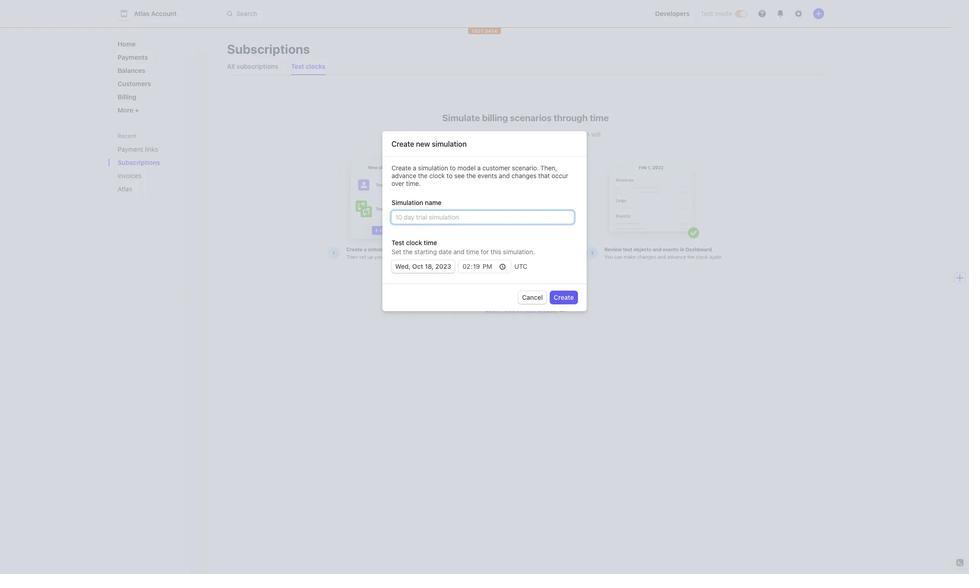 Task type: vqa. For each thing, say whether or not it's contained in the screenshot.
"A"
yes



Task type: locate. For each thing, give the bounding box(es) containing it.
2 vertical spatial simulation
[[522, 286, 553, 294]]

changes
[[512, 172, 537, 180]]

2 horizontal spatial test
[[701, 10, 714, 17]]

the right see
[[467, 172, 476, 180]]

0 horizontal spatial test
[[291, 62, 304, 70]]

simulation name
[[392, 199, 442, 207]]

2 vertical spatial create
[[554, 294, 574, 302]]

1 vertical spatial subscriptions
[[118, 159, 160, 166]]

create up over
[[392, 164, 411, 172]]

1 horizontal spatial clock
[[429, 172, 445, 180]]

billing
[[482, 113, 508, 123]]

customer
[[483, 164, 510, 172]]

home
[[118, 40, 136, 48]]

subscriptions up subscriptions
[[227, 42, 310, 57]]

atlas for atlas
[[118, 185, 132, 193]]

payment
[[118, 145, 143, 153]]

atlas link
[[114, 182, 189, 197]]

2 vertical spatial and
[[454, 248, 465, 256]]

and inside simplify testing and check that your integration will work exactly as you expected.
[[498, 130, 509, 138]]

invoices link
[[114, 168, 189, 183]]

time.
[[406, 180, 421, 188]]

simplify
[[451, 130, 474, 138]]

for
[[481, 248, 489, 256]]

all
[[227, 62, 235, 70]]

1 vertical spatial clocks
[[537, 306, 557, 313]]

0 vertical spatial clock
[[429, 172, 445, 180]]

0 vertical spatial time
[[590, 113, 609, 123]]

test up set
[[392, 239, 405, 247]]

0 vertical spatial simulation
[[432, 140, 467, 148]]

0 horizontal spatial clock
[[406, 239, 422, 247]]

1 vertical spatial create
[[392, 164, 411, 172]]

learn about test clocks link
[[485, 306, 566, 313]]

1 a from the left
[[413, 164, 417, 172]]

2 vertical spatial test
[[392, 239, 405, 247]]

1 horizontal spatial atlas
[[134, 10, 150, 17]]

check
[[511, 130, 528, 138]]

test left mode
[[701, 10, 714, 17]]

you
[[529, 140, 539, 147]]

0 horizontal spatial the
[[403, 248, 413, 256]]

atlas inside atlas link
[[118, 185, 132, 193]]

create left new
[[392, 140, 414, 148]]

0 vertical spatial test
[[701, 10, 714, 17]]

atlas down invoices
[[118, 185, 132, 193]]

1 horizontal spatial test
[[392, 239, 405, 247]]

0 horizontal spatial subscriptions
[[118, 159, 160, 166]]

simulation up cancel
[[522, 286, 553, 294]]

that left occur
[[539, 172, 550, 180]]

that
[[530, 130, 542, 138], [539, 172, 550, 180]]

to
[[450, 164, 456, 172], [447, 172, 453, 180]]

test clocks link
[[288, 60, 329, 73]]

new
[[507, 286, 521, 294]]

all subscriptions
[[227, 62, 278, 70]]

recent
[[118, 133, 136, 140]]

the
[[418, 172, 428, 180], [467, 172, 476, 180], [403, 248, 413, 256]]

test right subscriptions
[[291, 62, 304, 70]]

over
[[392, 180, 405, 188]]

test data
[[472, 28, 498, 34]]

and right events
[[499, 172, 510, 180]]

billing
[[118, 93, 137, 101]]

customers link
[[114, 76, 202, 91]]

create right cancel
[[554, 294, 574, 302]]

that up 'you'
[[530, 130, 542, 138]]

time up starting
[[424, 239, 437, 247]]

learn about test clocks
[[485, 306, 557, 313]]

tab list
[[223, 58, 825, 75]]

utc
[[515, 263, 528, 271]]

1 vertical spatial test
[[291, 62, 304, 70]]

integration
[[558, 130, 590, 138]]

1 vertical spatial simulation
[[418, 164, 448, 172]]

time up will
[[590, 113, 609, 123]]

create button
[[550, 292, 578, 304]]

create new simulation
[[392, 140, 467, 148]]

atlas
[[134, 10, 150, 17], [118, 185, 132, 193]]

a right "model"
[[478, 164, 481, 172]]

0 vertical spatial that
[[530, 130, 542, 138]]

1 horizontal spatial time
[[466, 248, 479, 256]]

to left "model"
[[450, 164, 456, 172]]

1 vertical spatial and
[[499, 172, 510, 180]]

create
[[392, 140, 414, 148], [392, 164, 411, 172], [554, 294, 574, 302]]

and right date on the top left of the page
[[454, 248, 465, 256]]

cancel
[[522, 294, 543, 302]]

name
[[425, 199, 442, 207]]

time
[[590, 113, 609, 123], [424, 239, 437, 247], [466, 248, 479, 256]]

atlas left account
[[134, 10, 150, 17]]

test
[[701, 10, 714, 17], [291, 62, 304, 70], [392, 239, 405, 247]]

time left for
[[466, 248, 479, 256]]

see
[[455, 172, 465, 180]]

simulation down simplify
[[432, 140, 467, 148]]

0 horizontal spatial a
[[413, 164, 417, 172]]

data
[[485, 28, 498, 34]]

a up time.
[[413, 164, 417, 172]]

clocks
[[306, 62, 326, 70], [537, 306, 557, 313]]

payments link
[[114, 50, 202, 65]]

developers link
[[652, 6, 694, 21]]

subscriptions down payment links at top
[[118, 159, 160, 166]]

1 vertical spatial clock
[[406, 239, 422, 247]]

clock left see
[[429, 172, 445, 180]]

your
[[543, 130, 556, 138]]

create for create a simulation to model a customer scenario. then, advance the clock to see the events and changes that occur over time.
[[392, 164, 411, 172]]

0 horizontal spatial atlas
[[118, 185, 132, 193]]

0 vertical spatial and
[[498, 130, 509, 138]]

0 vertical spatial subscriptions
[[227, 42, 310, 57]]

home link
[[114, 36, 202, 52]]

starting
[[415, 248, 437, 256]]

simulation down create new simulation
[[418, 164, 448, 172]]

recent element
[[109, 142, 209, 197]]

simulation inside 'create a simulation to model a customer scenario. then, advance the clock to see the events and changes that occur over time.'
[[418, 164, 448, 172]]

and inside test clock time set the starting date and time for this simulation.
[[454, 248, 465, 256]]

developers
[[655, 10, 690, 17]]

and up exactly
[[498, 130, 509, 138]]

2 horizontal spatial time
[[590, 113, 609, 123]]

1 vertical spatial that
[[539, 172, 550, 180]]

more button
[[114, 103, 202, 118]]

simulate
[[442, 113, 480, 123]]

balances link
[[114, 63, 202, 78]]

Simulation name text field
[[392, 211, 574, 224]]

simulation for a
[[418, 164, 448, 172]]

atlas account button
[[118, 7, 186, 20]]

simplify testing and check that your integration will work exactly as you expected.
[[451, 130, 601, 147]]

events
[[478, 172, 497, 180]]

clock
[[429, 172, 445, 180], [406, 239, 422, 247]]

create inside 'create a simulation to model a customer scenario. then, advance the clock to see the events and changes that occur over time.'
[[392, 164, 411, 172]]

cancel button
[[519, 292, 547, 304]]

0 vertical spatial create
[[392, 140, 414, 148]]

new simulation
[[507, 286, 553, 294]]

0 horizontal spatial clocks
[[306, 62, 326, 70]]

balances
[[118, 67, 145, 74]]

clock inside 'create a simulation to model a customer scenario. then, advance the clock to see the events and changes that occur over time.'
[[429, 172, 445, 180]]

simulation
[[432, 140, 467, 148], [418, 164, 448, 172], [522, 286, 553, 294]]

atlas inside atlas account button
[[134, 10, 150, 17]]

1 horizontal spatial a
[[478, 164, 481, 172]]

test
[[524, 306, 536, 313]]

test clock time set the starting date and time for this simulation.
[[392, 239, 535, 256]]

1 vertical spatial time
[[424, 239, 437, 247]]

2 vertical spatial time
[[466, 248, 479, 256]]

exactly
[[497, 140, 518, 147]]

0 vertical spatial atlas
[[134, 10, 150, 17]]

the right set
[[403, 248, 413, 256]]

1 vertical spatial atlas
[[118, 185, 132, 193]]

the right advance
[[418, 172, 428, 180]]

create a simulation to model a customer scenario. then, advance the clock to see the events and changes that occur over time.
[[392, 164, 569, 188]]

clock up starting
[[406, 239, 422, 247]]



Task type: describe. For each thing, give the bounding box(es) containing it.
through
[[554, 113, 588, 123]]

wed, oct 18, 2023 button
[[392, 261, 455, 273]]

account
[[151, 10, 177, 17]]

2023
[[436, 263, 451, 271]]

test for test clocks
[[291, 62, 304, 70]]

mode
[[715, 10, 732, 17]]

scenario.
[[512, 164, 539, 172]]

Search search field
[[222, 5, 479, 22]]

test
[[472, 28, 484, 34]]

invoices
[[118, 172, 142, 180]]

subscriptions
[[237, 62, 278, 70]]

work
[[482, 140, 496, 147]]

test inside test clock time set the starting date and time for this simulation.
[[392, 239, 405, 247]]

1 horizontal spatial clocks
[[537, 306, 557, 313]]

and inside 'create a simulation to model a customer scenario. then, advance the clock to see the events and changes that occur over time.'
[[499, 172, 510, 180]]

18,
[[425, 263, 434, 271]]

1 horizontal spatial subscriptions
[[227, 42, 310, 57]]

about
[[504, 306, 522, 313]]

00:00 time field
[[459, 261, 511, 273]]

2 a from the left
[[478, 164, 481, 172]]

the inside test clock time set the starting date and time for this simulation.
[[403, 248, 413, 256]]

test clocks
[[291, 62, 326, 70]]

payment links
[[118, 145, 158, 153]]

core navigation links element
[[114, 36, 202, 118]]

more
[[118, 106, 135, 114]]

scenarios
[[510, 113, 552, 123]]

test for test mode
[[701, 10, 714, 17]]

testing
[[476, 130, 496, 138]]

set
[[392, 248, 402, 256]]

this
[[491, 248, 502, 256]]

search
[[236, 10, 257, 17]]

as
[[520, 140, 527, 147]]

0 vertical spatial clocks
[[306, 62, 326, 70]]

simulate billing scenarios through time
[[442, 113, 609, 123]]

simulation for new
[[432, 140, 467, 148]]

simulation inside button
[[522, 286, 553, 294]]

payment links link
[[114, 142, 189, 157]]

test mode
[[701, 10, 732, 17]]

oct
[[412, 263, 423, 271]]

1 horizontal spatial the
[[418, 172, 428, 180]]

that inside simplify testing and check that your integration will work exactly as you expected.
[[530, 130, 542, 138]]

simulation
[[392, 199, 424, 207]]

atlas account
[[134, 10, 177, 17]]

create inside button
[[554, 294, 574, 302]]

customers
[[118, 80, 151, 88]]

subscriptions link
[[114, 155, 189, 170]]

create for create new simulation
[[392, 140, 414, 148]]

that inside 'create a simulation to model a customer scenario. then, advance the clock to see the events and changes that occur over time.'
[[539, 172, 550, 180]]

atlas for atlas account
[[134, 10, 150, 17]]

then,
[[541, 164, 557, 172]]

subscriptions inside "link"
[[118, 159, 160, 166]]

2 horizontal spatial the
[[467, 172, 476, 180]]

billing link
[[114, 89, 202, 104]]

recent navigation links element
[[109, 132, 209, 197]]

to left see
[[447, 172, 453, 180]]

date
[[439, 248, 452, 256]]

will
[[592, 130, 601, 138]]

simulation.
[[503, 248, 535, 256]]

expected.
[[541, 140, 570, 147]]

wed, oct 18, 2023
[[395, 263, 451, 271]]

payments
[[118, 53, 148, 61]]

wed,
[[395, 263, 411, 271]]

links
[[145, 145, 158, 153]]

advance
[[392, 172, 417, 180]]

new
[[416, 140, 430, 148]]

new simulation button
[[495, 284, 557, 297]]

occur
[[552, 172, 569, 180]]

learn
[[485, 306, 503, 313]]

clock inside test clock time set the starting date and time for this simulation.
[[406, 239, 422, 247]]

all subscriptions link
[[223, 60, 282, 73]]

0 horizontal spatial time
[[424, 239, 437, 247]]

model
[[458, 164, 476, 172]]

tab list containing all subscriptions
[[223, 58, 825, 75]]



